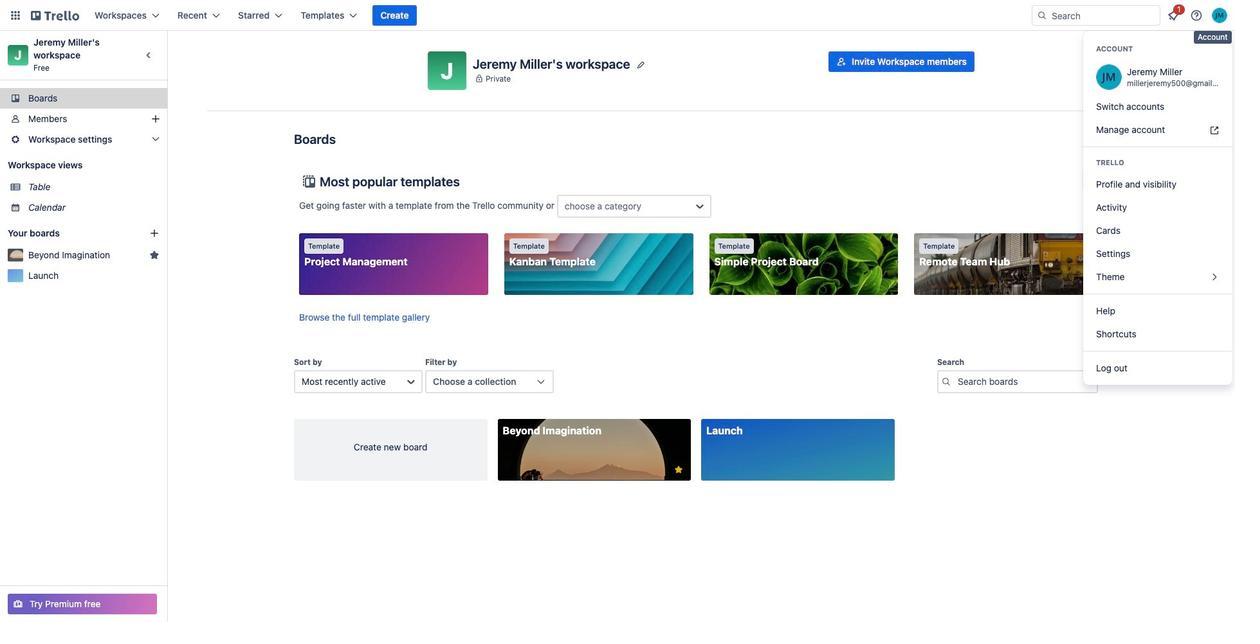 Task type: vqa. For each thing, say whether or not it's contained in the screenshot.
Open information menu icon
yes



Task type: locate. For each thing, give the bounding box(es) containing it.
tooltip
[[1194, 31, 1232, 43]]

Search field
[[1048, 6, 1160, 24]]

your boards with 2 items element
[[8, 226, 130, 241]]



Task type: describe. For each thing, give the bounding box(es) containing it.
workspace navigation collapse icon image
[[140, 46, 158, 64]]

open information menu image
[[1190, 9, 1203, 22]]

jeremy miller (jeremymiller198) image
[[1096, 64, 1122, 90]]

search image
[[1037, 10, 1048, 21]]

click to unstar this board. it will be removed from your starred list. image
[[673, 465, 685, 476]]

jeremy miller (jeremymiller198) image
[[1212, 8, 1228, 23]]

add board image
[[149, 228, 160, 239]]

back to home image
[[31, 5, 79, 26]]

primary element
[[0, 0, 1235, 31]]

1 notification image
[[1166, 8, 1181, 23]]

Search boards text field
[[938, 371, 1098, 394]]

starred icon image
[[149, 250, 160, 261]]



